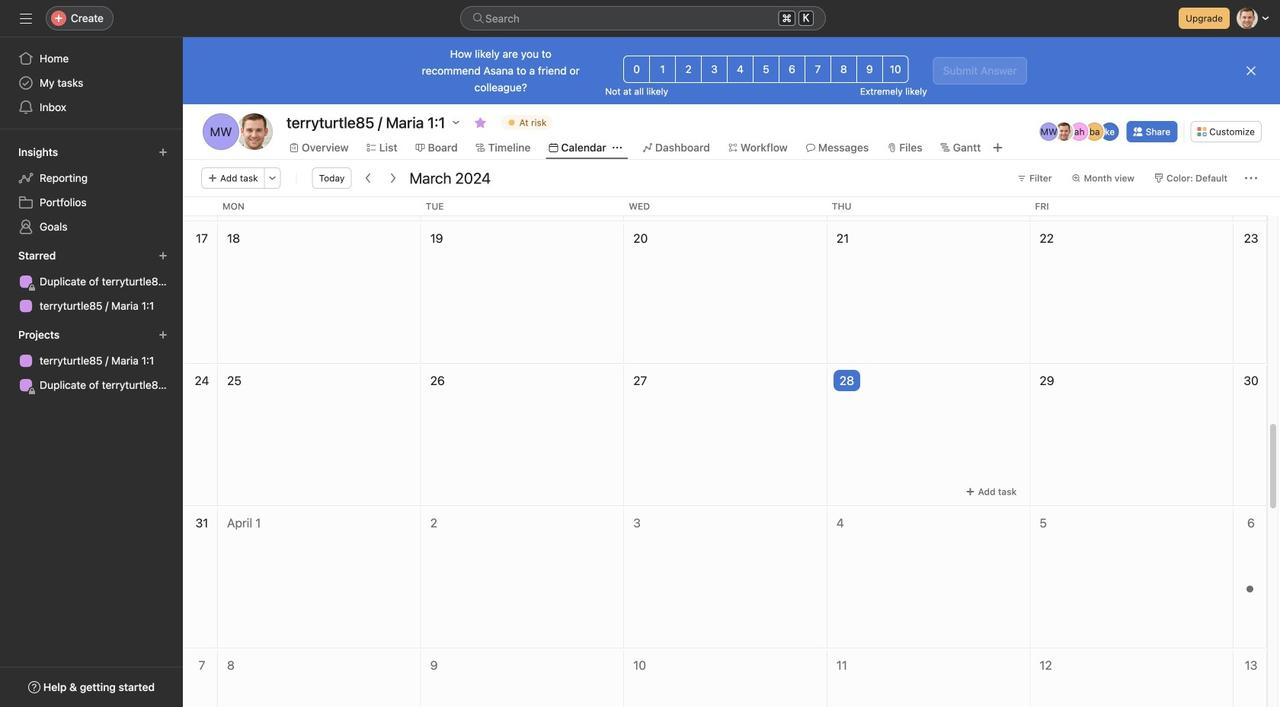 Task type: describe. For each thing, give the bounding box(es) containing it.
add tab image
[[992, 142, 1004, 154]]

next month image
[[387, 172, 399, 184]]

new insights image
[[158, 148, 168, 157]]

previous month image
[[362, 172, 374, 184]]

tab actions image
[[613, 143, 622, 152]]

add items to starred image
[[158, 251, 168, 261]]

starred element
[[0, 242, 183, 322]]

0 horizontal spatial more actions image
[[268, 174, 277, 183]]



Task type: locate. For each thing, give the bounding box(es) containing it.
new project or portfolio image
[[158, 331, 168, 340]]

projects element
[[0, 322, 183, 401]]

global element
[[0, 37, 183, 129]]

insights element
[[0, 139, 183, 242]]

option group
[[624, 56, 909, 83]]

remove from starred image
[[474, 117, 487, 129]]

more actions image
[[1245, 172, 1257, 184], [268, 174, 277, 183]]

None radio
[[701, 56, 728, 83], [753, 56, 780, 83], [805, 56, 831, 83], [830, 56, 857, 83], [856, 56, 883, 83], [882, 56, 909, 83], [701, 56, 728, 83], [753, 56, 780, 83], [805, 56, 831, 83], [830, 56, 857, 83], [856, 56, 883, 83], [882, 56, 909, 83]]

None field
[[460, 6, 826, 30]]

dismiss image
[[1245, 65, 1257, 77]]

Search tasks, projects, and more text field
[[460, 6, 826, 30]]

1 horizontal spatial more actions image
[[1245, 172, 1257, 184]]

None radio
[[624, 56, 650, 83], [649, 56, 676, 83], [675, 56, 702, 83], [727, 56, 754, 83], [779, 56, 805, 83], [624, 56, 650, 83], [649, 56, 676, 83], [675, 56, 702, 83], [727, 56, 754, 83], [779, 56, 805, 83]]

hide sidebar image
[[20, 12, 32, 24]]



Task type: vqa. For each thing, say whether or not it's contained in the screenshot.
Search tasks, projects, and more Text Field
yes



